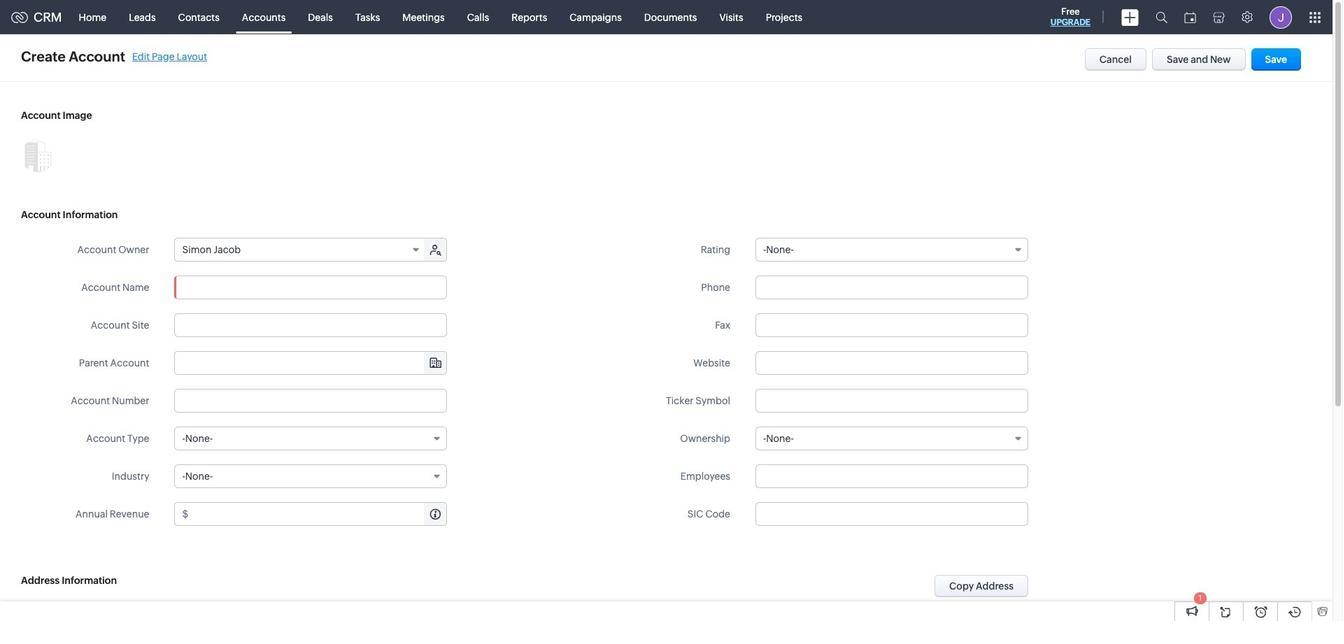 Task type: vqa. For each thing, say whether or not it's contained in the screenshot.
Create Menu icon
yes



Task type: locate. For each thing, give the bounding box(es) containing it.
profile element
[[1262, 0, 1301, 34]]

None field
[[756, 238, 1029, 262], [175, 239, 426, 261], [175, 352, 447, 374], [175, 427, 448, 451], [756, 427, 1029, 451], [175, 465, 448, 489], [756, 238, 1029, 262], [175, 239, 426, 261], [175, 352, 447, 374], [175, 427, 448, 451], [756, 427, 1029, 451], [175, 465, 448, 489]]

logo image
[[11, 12, 28, 23]]

profile image
[[1270, 6, 1293, 28]]

search element
[[1148, 0, 1177, 34]]

None text field
[[175, 276, 448, 300], [756, 276, 1029, 300], [756, 351, 1029, 375], [175, 352, 447, 374], [175, 389, 448, 413], [756, 389, 1029, 413], [756, 465, 1029, 489], [175, 276, 448, 300], [756, 276, 1029, 300], [756, 351, 1029, 375], [175, 352, 447, 374], [175, 389, 448, 413], [756, 389, 1029, 413], [756, 465, 1029, 489]]

None text field
[[175, 314, 448, 337], [756, 314, 1029, 337], [756, 503, 1029, 526], [191, 503, 447, 526], [175, 314, 448, 337], [756, 314, 1029, 337], [756, 503, 1029, 526], [191, 503, 447, 526]]

search image
[[1156, 11, 1168, 23]]



Task type: describe. For each thing, give the bounding box(es) containing it.
create menu image
[[1122, 9, 1139, 26]]

image image
[[21, 139, 55, 172]]

create menu element
[[1114, 0, 1148, 34]]

calendar image
[[1185, 12, 1197, 23]]



